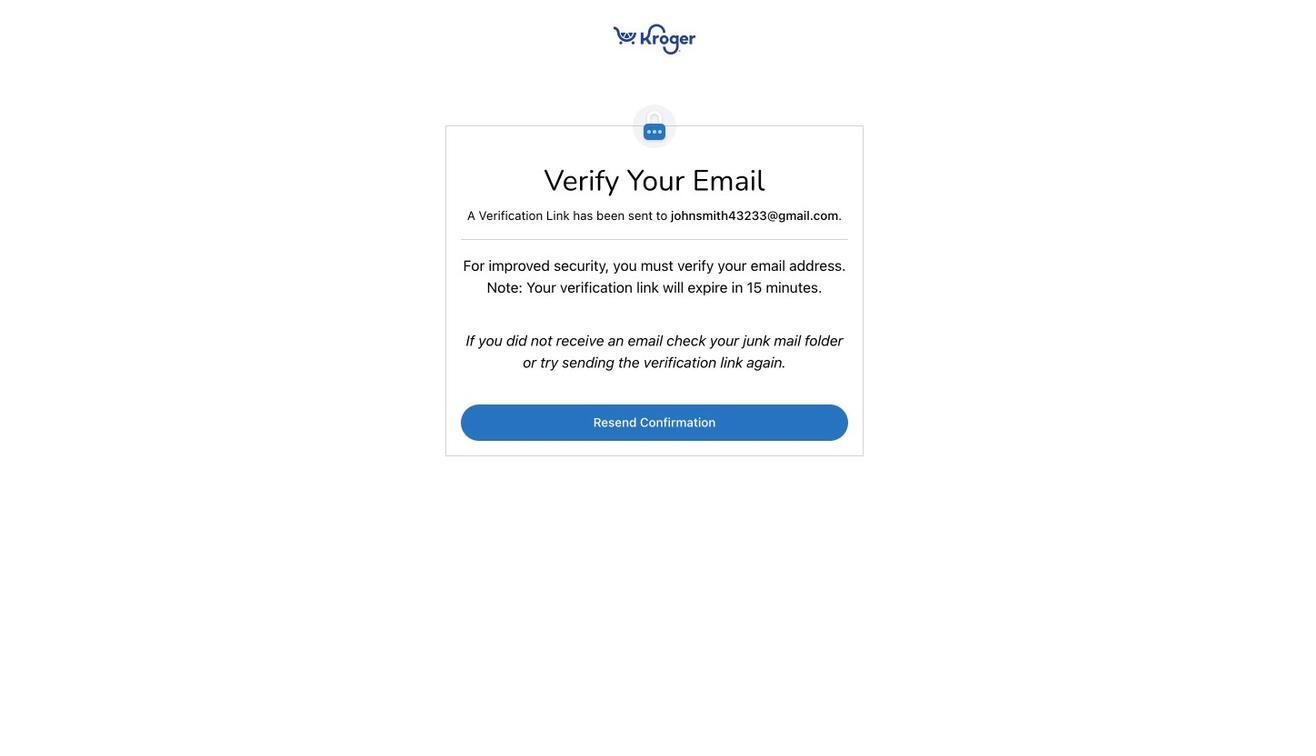Task type: vqa. For each thing, say whether or not it's contained in the screenshot.
Resend confirmation email to verify your account element
yes



Task type: describe. For each thing, give the bounding box(es) containing it.
verify your email element
[[461, 105, 849, 225]]



Task type: locate. For each thing, give the bounding box(es) containing it.
kroger logo image
[[614, 24, 696, 55]]

resend confirmation email to verify your account element
[[446, 105, 864, 456]]



